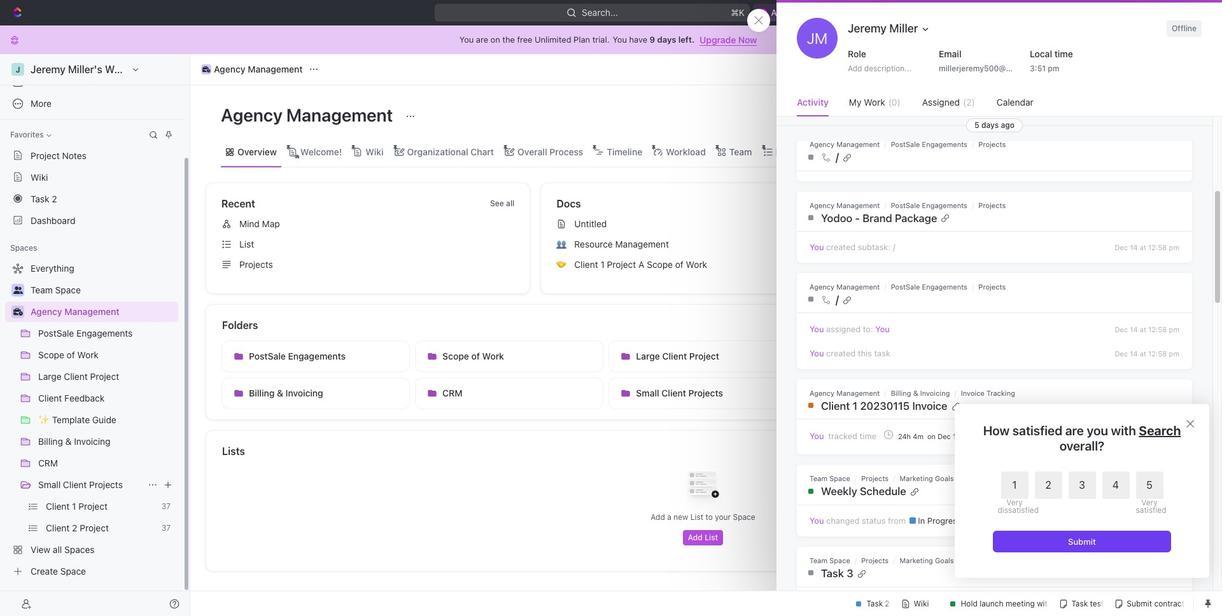 Task type: describe. For each thing, give the bounding box(es) containing it.
24h
[[898, 432, 911, 441]]

dec 14 at 11:26 am
[[1117, 599, 1180, 607]]

1 to: from the top
[[863, 324, 873, 334]]

space up weekly
[[830, 475, 850, 483]]

create space
[[31, 566, 86, 577]]

5 for 5
[[1147, 479, 1153, 491]]

assigned
[[922, 97, 960, 108]]

time for tracked
[[860, 431, 877, 441]]

at for yodoo - brand package
[[1140, 243, 1147, 251]]

✨ template guide link
[[38, 410, 176, 430]]

mind map
[[239, 218, 280, 229]]

jeremy for jeremy miller
[[848, 22, 887, 35]]

upgrade now link
[[700, 34, 757, 45]]

tree inside sidebar navigation
[[5, 258, 178, 582]]

agency up edited
[[810, 140, 835, 148]]

1 vertical spatial agency management
[[221, 104, 397, 125]]

client feedback link
[[38, 388, 176, 409]]

pm for assigned to:
[[1169, 325, 1180, 333]]

small inside small client projects link
[[38, 479, 61, 490]]

client up the client 1 project
[[63, 479, 87, 490]]

space right your
[[733, 513, 756, 522]]

work inside button
[[482, 351, 504, 362]]

jm
[[807, 29, 828, 47]]

add for add list
[[688, 533, 703, 542]]

2 assigned from the top
[[826, 597, 861, 608]]

team up task 3
[[810, 556, 828, 565]]

how
[[983, 423, 1010, 438]]

1 horizontal spatial invoice
[[961, 389, 985, 397]]

client down large client project button
[[662, 388, 686, 399]]

brand
[[863, 212, 892, 224]]

1 horizontal spatial wiki link
[[363, 143, 384, 161]]

1 for client 1 project
[[72, 501, 76, 512]]

client down resource at the top of the page
[[575, 259, 598, 270]]

space up task 3
[[830, 556, 850, 565]]

create space link
[[5, 562, 176, 582]]

agency down you created subtask: /
[[810, 283, 835, 291]]

your
[[715, 513, 731, 522]]

agency management / billing & invoicing / invoice tracking
[[810, 389, 1015, 397]]

3 agency management / postsale engagements / projects from the top
[[810, 283, 1006, 291]]

business time image
[[13, 308, 23, 316]]

a
[[667, 513, 672, 522]]

engagements for yodoo - brand package link
[[922, 201, 968, 209]]

unlimited
[[535, 34, 571, 45]]

status
[[862, 516, 886, 526]]

at for weekly schedule
[[1140, 517, 1147, 525]]

add list button
[[683, 530, 723, 546]]

of inside button
[[471, 351, 480, 362]]

14 for task 3
[[1132, 599, 1140, 607]]

tracked time
[[829, 431, 879, 441]]

miller's
[[68, 64, 102, 75]]

large client project inside button
[[636, 351, 719, 362]]

option group inside × dialog
[[998, 472, 1167, 515]]

1 vertical spatial wiki link
[[5, 167, 178, 187]]

project notes
[[31, 150, 86, 161]]

dissatisfied
[[998, 506, 1039, 515]]

✨ template guide
[[38, 414, 116, 425]]

37 for client 2 project
[[161, 523, 171, 533]]

am
[[1170, 599, 1180, 607]]

client left this
[[830, 351, 855, 362]]

feedback inside tree
[[64, 393, 105, 404]]

project down small client projects link
[[78, 501, 108, 512]]

0 vertical spatial / link
[[800, 151, 1180, 164]]

from
[[888, 516, 906, 526]]

map
[[262, 218, 280, 229]]

left.
[[679, 34, 695, 45]]

1 vertical spatial list link
[[216, 234, 525, 255]]

0 horizontal spatial task
[[821, 567, 844, 580]]

small inside small client projects button
[[636, 388, 659, 399]]

1 horizontal spatial list link
[[773, 143, 791, 161]]

overview
[[237, 146, 277, 157]]

client 2 project
[[46, 523, 109, 534]]

0 vertical spatial billing & invoicing link
[[891, 389, 950, 397]]

very for 1
[[1007, 498, 1023, 507]]

5 days ago
[[975, 120, 1015, 130]]

add list
[[688, 533, 718, 542]]

in
[[918, 516, 925, 526]]

dec for changed status from
[[1115, 517, 1128, 525]]

agency inside sidebar navigation
[[31, 306, 62, 317]]

you
[[1087, 423, 1108, 438]]

dashboard
[[31, 215, 75, 226]]

chart
[[471, 146, 494, 157]]

2 12:58 from the top
[[1149, 325, 1167, 333]]

untitled link
[[552, 214, 860, 234]]

2 to: from the top
[[863, 597, 873, 608]]

dec 14 at 12:58 pm for assigned to:
[[1115, 349, 1180, 358]]

0 vertical spatial wiki
[[366, 146, 384, 157]]

2 horizontal spatial billing
[[891, 389, 911, 397]]

yodoo - brand package link
[[800, 212, 1180, 225]]

postsale engagements inside button
[[249, 351, 346, 362]]

14 for weekly schedule
[[1130, 517, 1138, 525]]

large inside large client project button
[[636, 351, 660, 362]]

(0)
[[889, 97, 901, 108]]

5 for 5 days ago
[[975, 120, 980, 130]]

12:58 for /
[[1149, 243, 1167, 251]]

× dialog
[[955, 404, 1210, 578]]

large inside large client project link
[[38, 371, 62, 382]]

timeline
[[607, 146, 643, 157]]

12:33
[[1149, 517, 1167, 525]]

client 1 project a scope of work
[[575, 259, 707, 270]]

agency up overview
[[221, 104, 283, 125]]

dec 14 at 12:33 pm
[[1115, 517, 1180, 525]]

2 for client 2 project
[[72, 523, 77, 534]]

add for add task
[[1130, 110, 1147, 121]]

subtask:
[[858, 242, 891, 252]]

jeremy miller's workspace, , element
[[11, 63, 24, 76]]

resources button
[[892, 196, 1168, 211]]

resources
[[892, 198, 943, 209]]

upgrade
[[700, 34, 736, 45]]

organizational
[[407, 146, 468, 157]]

miller
[[890, 22, 918, 35]]

wiki inside sidebar navigation
[[31, 172, 48, 182]]

& inside tree
[[65, 436, 72, 447]]

small client projects link
[[38, 475, 143, 495]]

organizational chart
[[407, 146, 494, 157]]

weekly
[[821, 485, 857, 498]]

my
[[849, 97, 862, 108]]

overall process link
[[515, 143, 583, 161]]

you created subtask: /
[[810, 242, 896, 252]]

0 horizontal spatial spaces
[[10, 243, 37, 253]]

goals for weekly schedule
[[935, 475, 954, 483]]

workspace
[[105, 64, 158, 75]]

offline
[[1172, 24, 1197, 33]]

1 assigned from the top
[[826, 324, 861, 334]]

1 see from the left
[[490, 199, 504, 208]]

add for add a new list to your space
[[651, 513, 665, 522]]

✨
[[38, 414, 50, 425]]

feedback inside button
[[857, 351, 898, 362]]

you assigned to: you
[[810, 324, 890, 334]]

no lists icon. image
[[678, 462, 729, 513]]

list inside button
[[705, 533, 718, 542]]

0 horizontal spatial 3
[[847, 567, 854, 580]]

add task button
[[1123, 106, 1177, 126]]

2 dec 14 at 12:58 pm from the top
[[1115, 325, 1180, 333]]

new button
[[1025, 3, 1069, 23]]

overall
[[518, 146, 547, 157]]

work inside sidebar navigation
[[77, 350, 99, 360]]

add a new list to your space
[[651, 513, 756, 522]]

overall process
[[518, 146, 583, 157]]

pm for created this task
[[1169, 349, 1180, 358]]

submit button
[[993, 531, 1172, 553]]

view
[[31, 544, 50, 555]]

2 see from the left
[[808, 199, 821, 208]]

2 vertical spatial / link
[[800, 294, 1180, 307]]

client down folders button
[[663, 351, 687, 362]]

agency right business time image
[[214, 64, 245, 74]]

trial.
[[593, 34, 610, 45]]

1 for client 1 20230115 invoice
[[853, 400, 858, 412]]

pm inside local time 3:51 pm
[[1048, 64, 1060, 73]]

days inside 'you are on the free unlimited plan trial. you have 9 days left. upgrade now'
[[657, 34, 676, 45]]

activity
[[797, 97, 829, 108]]

37 for client 1 project
[[161, 502, 171, 511]]

local time 3:51 pm
[[1030, 48, 1073, 73]]

‎task 2
[[31, 193, 57, 204]]

postsale for bottom / link
[[891, 283, 920, 291]]

crm button
[[415, 378, 604, 409]]

team space / projects / marketing goals for schedule
[[810, 475, 954, 483]]

12:52
[[1149, 431, 1167, 439]]

work right my
[[864, 97, 885, 108]]

satisfied for how
[[1013, 423, 1063, 438]]

work down untitled link
[[686, 259, 707, 270]]

you are on the free unlimited plan trial. you have 9 days left. upgrade now
[[460, 34, 757, 45]]

resource
[[575, 239, 613, 250]]

team space
[[31, 285, 81, 295]]

billing & invoicing button
[[222, 378, 410, 409]]

team right workload
[[730, 146, 752, 157]]

& inside "button"
[[277, 388, 283, 399]]

postsale for yodoo - brand package link
[[891, 201, 920, 209]]

view all spaces
[[31, 544, 95, 555]]

client feedback inside client feedback button
[[830, 351, 898, 362]]

tracked
[[829, 431, 858, 441]]

description...
[[865, 64, 912, 73]]

management inside sidebar navigation
[[64, 306, 119, 317]]

are inside 'you are on the free unlimited plan trial. you have 9 days left. upgrade now'
[[476, 34, 488, 45]]

plan
[[574, 34, 590, 45]]

team up weekly
[[810, 475, 828, 483]]

jeremy miller
[[848, 22, 918, 35]]

task 3
[[821, 567, 854, 580]]

task for this
[[874, 348, 891, 358]]

invoicing inside billing & invoicing link
[[74, 436, 111, 447]]

project left a at the top of page
[[607, 259, 636, 270]]

lists
[[222, 446, 245, 457]]

project down scope of work link
[[90, 371, 119, 382]]

projects inside sidebar navigation
[[89, 479, 123, 490]]

add description... button
[[843, 61, 927, 76]]

engagements for topmost / link
[[922, 140, 968, 148]]

2 horizontal spatial &
[[913, 389, 918, 397]]

1 vertical spatial days
[[982, 120, 999, 130]]

2 horizontal spatial of
[[675, 259, 684, 270]]

free
[[517, 34, 533, 45]]

notes
[[62, 150, 86, 161]]

of inside sidebar navigation
[[67, 350, 75, 360]]

2 horizontal spatial all
[[824, 199, 832, 208]]

0 horizontal spatial invoice
[[913, 400, 948, 412]]

1 see all from the left
[[490, 199, 515, 208]]



Task type: vqa. For each thing, say whether or not it's contained in the screenshot.
right 2
yes



Task type: locate. For each thing, give the bounding box(es) containing it.
you
[[460, 34, 474, 45], [613, 34, 627, 45], [810, 160, 824, 170], [810, 242, 824, 252], [810, 324, 824, 334], [876, 324, 890, 334], [810, 348, 824, 358], [810, 431, 826, 441], [810, 516, 826, 526], [876, 597, 890, 608]]

crm inside crm link
[[38, 458, 58, 469]]

client feedback up template
[[38, 393, 105, 404]]

jeremy up the role
[[848, 22, 887, 35]]

resource management
[[575, 239, 669, 250]]

team
[[730, 146, 752, 157], [31, 285, 53, 295], [810, 475, 828, 483], [810, 556, 828, 565]]

1 vertical spatial large client project
[[38, 371, 119, 382]]

0 vertical spatial goals
[[935, 475, 954, 483]]

invoicing inside billing & invoicing "button"
[[286, 388, 323, 399]]

large
[[636, 351, 660, 362], [38, 371, 62, 382]]

1 horizontal spatial satisfied
[[1136, 506, 1167, 515]]

are inside × dialog
[[1066, 423, 1084, 438]]

0 horizontal spatial &
[[65, 436, 72, 447]]

scope of work up crm button
[[443, 351, 504, 362]]

client 2 project link
[[46, 518, 156, 539]]

progress
[[928, 516, 962, 526]]

goals down progress
[[935, 556, 954, 565]]

of up large client project link
[[67, 350, 75, 360]]

scope of work link
[[38, 345, 176, 365]]

dec for assigned to:
[[1115, 325, 1128, 333]]

project down favorites 'button'
[[31, 150, 60, 161]]

list down "mind" on the top left of page
[[239, 239, 254, 250]]

agency up 'yodoo'
[[810, 201, 835, 209]]

more
[[31, 98, 52, 109]]

task inside button
[[1150, 110, 1169, 121]]

engagements inside button
[[288, 351, 346, 362]]

all
[[506, 199, 515, 208], [824, 199, 832, 208], [53, 544, 62, 555]]

1 vertical spatial team space link
[[810, 475, 850, 483]]

add inside add list button
[[688, 533, 703, 542]]

jeremy miller's workspace
[[31, 64, 158, 75]]

0 vertical spatial wiki link
[[363, 143, 384, 161]]

scope inside button
[[443, 351, 469, 362]]

1 horizontal spatial scope of work
[[443, 351, 504, 362]]

tracking
[[987, 389, 1015, 397]]

scope of work up large client project link
[[38, 350, 99, 360]]

1 horizontal spatial are
[[1066, 423, 1084, 438]]

large client project down folders button
[[636, 351, 719, 362]]

crm inside crm button
[[443, 388, 463, 399]]

invoicing down guide
[[74, 436, 111, 447]]

5 up very satisfied
[[1147, 479, 1153, 491]]

1 vertical spatial client feedback
[[38, 393, 105, 404]]

created for created subtask:
[[826, 242, 856, 252]]

engagements inside tree
[[76, 328, 133, 339]]

agency management / postsale engagements / projects down the subtask:
[[810, 283, 1006, 291]]

you created this task
[[810, 348, 891, 358]]

2 vertical spatial 2
[[72, 523, 77, 534]]

business time image
[[202, 66, 210, 73]]

0 vertical spatial task
[[868, 160, 884, 170]]

days right 9
[[657, 34, 676, 45]]

0 horizontal spatial large
[[38, 371, 62, 382]]

0 horizontal spatial billing
[[38, 436, 63, 447]]

billing inside sidebar navigation
[[38, 436, 63, 447]]

1 horizontal spatial all
[[506, 199, 515, 208]]

& down postsale engagements button
[[277, 388, 283, 399]]

0 horizontal spatial client feedback
[[38, 393, 105, 404]]

feedback up ✨ template guide
[[64, 393, 105, 404]]

0 vertical spatial billing & invoicing
[[249, 388, 323, 399]]

2 marketing goals link from the top
[[900, 556, 954, 565]]

billing inside "button"
[[249, 388, 275, 399]]

0 horizontal spatial feedback
[[64, 393, 105, 404]]

14 for yodoo - brand package
[[1130, 243, 1138, 251]]

0 horizontal spatial crm
[[38, 458, 58, 469]]

task for the
[[868, 160, 884, 170]]

pm for created subtask:
[[1169, 243, 1180, 251]]

0 vertical spatial are
[[476, 34, 488, 45]]

pm for changed status from
[[1169, 517, 1180, 525]]

scope of work inside tree
[[38, 350, 99, 360]]

1 inside client 1 20230115 invoice link
[[853, 400, 858, 412]]

5 down (2)
[[975, 120, 980, 130]]

create
[[31, 566, 58, 577]]

0 vertical spatial small
[[636, 388, 659, 399]]

see up 'yodoo'
[[808, 199, 821, 208]]

marketing for task 3
[[900, 556, 933, 565]]

0 vertical spatial 37
[[161, 502, 171, 511]]

created
[[826, 242, 856, 252], [826, 348, 856, 358]]

0 horizontal spatial all
[[53, 544, 62, 555]]

large client project link
[[38, 367, 176, 387]]

edited
[[826, 160, 851, 170]]

the right edited
[[853, 160, 866, 170]]

view all spaces link
[[5, 540, 176, 560]]

0 vertical spatial the
[[503, 34, 515, 45]]

postsale
[[891, 140, 920, 148], [891, 201, 920, 209], [891, 283, 920, 291], [38, 328, 74, 339], [249, 351, 286, 362]]

see all up 'yodoo'
[[808, 199, 832, 208]]

changed status from
[[826, 516, 908, 526]]

0 horizontal spatial 5
[[975, 120, 980, 130]]

2 see all button from the left
[[802, 196, 837, 211]]

1 vertical spatial the
[[853, 160, 866, 170]]

created left this
[[826, 348, 856, 358]]

1 vertical spatial / link
[[893, 242, 896, 252]]

at for client 1 20230115 invoice
[[1140, 431, 1147, 439]]

1 horizontal spatial see all button
[[802, 196, 837, 211]]

satisfied up the dec 14 at 12:33 pm
[[1136, 506, 1167, 515]]

1 12:58 from the top
[[1149, 243, 1167, 251]]

satisfied for very
[[1136, 506, 1167, 515]]

marketing down "in"
[[900, 556, 933, 565]]

1 horizontal spatial postsale engagements
[[249, 351, 346, 362]]

space
[[55, 285, 81, 295], [830, 475, 850, 483], [733, 513, 756, 522], [830, 556, 850, 565], [60, 566, 86, 577]]

you edited the task description
[[810, 160, 930, 170]]

time right local
[[1055, 48, 1073, 59]]

large client project inside sidebar navigation
[[38, 371, 119, 382]]

process
[[550, 146, 583, 157]]

scope inside tree
[[38, 350, 64, 360]]

1 vertical spatial created
[[826, 348, 856, 358]]

2 horizontal spatial invoicing
[[920, 389, 950, 397]]

at for task 3
[[1142, 599, 1148, 607]]

invoicing up 24h 4m on dec 13 on the right bottom of the page
[[920, 389, 950, 397]]

everything
[[31, 263, 74, 274]]

satisfied right how
[[1013, 423, 1063, 438]]

dec for created this task
[[1115, 349, 1128, 358]]

option group
[[998, 472, 1167, 515]]

0 vertical spatial feedback
[[857, 351, 898, 362]]

0 vertical spatial team space link
[[31, 280, 176, 301]]

of
[[675, 259, 684, 270], [67, 350, 75, 360], [471, 351, 480, 362]]

on left free
[[491, 34, 500, 45]]

0 vertical spatial 5
[[975, 120, 980, 130]]

invoice down agency management / billing & invoicing / invoice tracking
[[913, 400, 948, 412]]

0 vertical spatial agency management
[[214, 64, 303, 74]]

assigned to: you
[[826, 597, 890, 608]]

team space link down everything link
[[31, 280, 176, 301]]

2 horizontal spatial 2
[[1046, 479, 1052, 491]]

3 left 4
[[1079, 479, 1085, 491]]

large up ✨
[[38, 371, 62, 382]]

large client project down scope of work link
[[38, 371, 119, 382]]

0 vertical spatial on
[[491, 34, 500, 45]]

1 vertical spatial 37
[[161, 523, 171, 533]]

postsale inside tree
[[38, 328, 74, 339]]

favorites
[[10, 130, 44, 139]]

0 vertical spatial 12:58
[[1149, 243, 1167, 251]]

this
[[858, 348, 872, 358]]

0 horizontal spatial jeremy
[[31, 64, 66, 75]]

1 goals from the top
[[935, 475, 954, 483]]

see all button
[[485, 196, 520, 211], [802, 196, 837, 211]]

1 agency management / postsale engagements / projects from the top
[[810, 140, 1006, 148]]

time inside local time 3:51 pm
[[1055, 48, 1073, 59]]

3:51
[[1030, 64, 1046, 73]]

the inside 'you are on the free unlimited plan trial. you have 9 days left. upgrade now'
[[503, 34, 515, 45]]

2 horizontal spatial scope
[[647, 259, 673, 270]]

team space / projects / marketing goals for 3
[[810, 556, 954, 565]]

spaces inside tree
[[64, 544, 95, 555]]

1 very from the left
[[1007, 498, 1023, 507]]

folders
[[222, 320, 258, 331]]

jeremy for jeremy miller's workspace
[[31, 64, 66, 75]]

0 vertical spatial team space / projects / marketing goals
[[810, 475, 954, 483]]

1 up client 2 project
[[72, 501, 76, 512]]

list left to
[[691, 513, 704, 522]]

0 vertical spatial postsale engagements
[[38, 328, 133, 339]]

tree containing everything
[[5, 258, 178, 582]]

client up view all spaces on the bottom left of page
[[46, 523, 70, 534]]

marketing goals link down "in"
[[900, 556, 954, 565]]

1 horizontal spatial wiki
[[366, 146, 384, 157]]

1 marketing from the top
[[900, 475, 933, 483]]

tree
[[5, 258, 178, 582]]

2 marketing from the top
[[900, 556, 933, 565]]

0 horizontal spatial on
[[491, 34, 500, 45]]

20230115
[[860, 400, 910, 412]]

1 vertical spatial task
[[874, 348, 891, 358]]

agency management / postsale engagements / projects for edited the task description
[[810, 140, 1006, 148]]

mind
[[239, 218, 260, 229]]

see all button down chart
[[485, 196, 520, 211]]

all left docs
[[506, 199, 515, 208]]

1 team space / projects / marketing goals from the top
[[810, 475, 954, 483]]

on for 24h 4m on dec 13
[[928, 432, 936, 441]]

1 vertical spatial satisfied
[[1136, 506, 1167, 515]]

billing & invoicing link up crm link
[[38, 432, 176, 452]]

1 horizontal spatial on
[[928, 432, 936, 441]]

assigned
[[826, 324, 861, 334], [826, 597, 861, 608]]

14 for client 1 20230115 invoice
[[1131, 431, 1138, 439]]

0 horizontal spatial billing & invoicing link
[[38, 432, 176, 452]]

scope of work inside button
[[443, 351, 504, 362]]

small client projects up the client 1 project
[[38, 479, 123, 490]]

5 inside × dialog
[[1147, 479, 1153, 491]]

welcome! link
[[298, 143, 342, 161]]

on inside 'you are on the free unlimited plan trial. you have 9 days left. upgrade now'
[[491, 34, 500, 45]]

are left 'you'
[[1066, 423, 1084, 438]]

add inside "role add description..."
[[848, 64, 862, 73]]

0 horizontal spatial of
[[67, 350, 75, 360]]

small client projects button
[[609, 378, 798, 409]]

0 vertical spatial 3
[[1079, 479, 1085, 491]]

11:26
[[1150, 599, 1168, 607]]

1 vertical spatial team space / projects / marketing goals
[[810, 556, 954, 565]]

0 vertical spatial large client project
[[636, 351, 719, 362]]

space inside team space link
[[55, 285, 81, 295]]

1 vertical spatial are
[[1066, 423, 1084, 438]]

add task
[[1130, 110, 1169, 121]]

scope
[[647, 259, 673, 270], [38, 350, 64, 360], [443, 351, 469, 362]]

agency management down team space
[[31, 306, 119, 317]]

0 vertical spatial marketing
[[900, 475, 933, 483]]

2 vertical spatial agency management
[[31, 306, 119, 317]]

1 for client 1 project a scope of work
[[601, 259, 605, 270]]

add inside add task button
[[1130, 110, 1147, 121]]

dec for you
[[1117, 599, 1130, 607]]

to
[[706, 513, 713, 522]]

dec 14 at 12:58 pm for /
[[1115, 243, 1180, 251]]

space down view all spaces on the bottom left of page
[[60, 566, 86, 577]]

1 horizontal spatial crm
[[443, 388, 463, 399]]

0 horizontal spatial satisfied
[[1013, 423, 1063, 438]]

very inside the very dissatisfied
[[1007, 498, 1023, 507]]

list right the team link
[[776, 146, 791, 157]]

dec 14 at 12:58 pm
[[1115, 243, 1180, 251], [1115, 325, 1180, 333], [1115, 349, 1180, 358]]

very inside very satisfied
[[1142, 498, 1158, 507]]

2 goals from the top
[[935, 556, 954, 565]]

docs
[[557, 198, 581, 209]]

5
[[975, 120, 980, 130], [1147, 479, 1153, 491]]

team space / projects / marketing goals up schedule
[[810, 475, 954, 483]]

wiki link right welcome!
[[363, 143, 384, 161]]

2 inside × dialog
[[1046, 479, 1052, 491]]

marketing for weekly schedule
[[900, 475, 933, 483]]

see all down chart
[[490, 199, 515, 208]]

4
[[1113, 479, 1119, 491]]

2 created from the top
[[826, 348, 856, 358]]

very for 5
[[1142, 498, 1158, 507]]

client feedback inside client feedback link
[[38, 393, 105, 404]]

agency management right business time image
[[214, 64, 303, 74]]

client up ✨
[[38, 393, 62, 404]]

1 inside option group
[[1013, 479, 1017, 491]]

team right user group 'image'
[[31, 285, 53, 295]]

& down template
[[65, 436, 72, 447]]

1 horizontal spatial billing & invoicing
[[249, 388, 323, 399]]

client up client 2 project
[[46, 501, 70, 512]]

scope of work button
[[415, 341, 604, 372]]

all inside view all spaces link
[[53, 544, 62, 555]]

team space link for task 3
[[810, 556, 850, 565]]

dashboards link
[[5, 72, 178, 92]]

/ link
[[800, 151, 1180, 164], [893, 242, 896, 252], [800, 294, 1180, 307]]

0 vertical spatial dec 14 at 12:58 pm
[[1115, 243, 1180, 251]]

list
[[776, 146, 791, 157], [239, 239, 254, 250], [691, 513, 704, 522], [705, 533, 718, 542]]

postsale engagements up scope of work link
[[38, 328, 133, 339]]

0 horizontal spatial very
[[1007, 498, 1023, 507]]

2 37 from the top
[[161, 523, 171, 533]]

3 inside × dialog
[[1079, 479, 1085, 491]]

agency down team space
[[31, 306, 62, 317]]

very
[[1007, 498, 1023, 507], [1142, 498, 1158, 507]]

assigned down task 3
[[826, 597, 861, 608]]

billing & invoicing inside "button"
[[249, 388, 323, 399]]

1 horizontal spatial task
[[1150, 110, 1169, 121]]

invoice up client 1 20230115 invoice link
[[961, 389, 985, 397]]

1 horizontal spatial very
[[1142, 498, 1158, 507]]

project up view all spaces link at the left of page
[[80, 523, 109, 534]]

on for you are on the free unlimited plan trial. you have 9 days left. upgrade now
[[491, 34, 500, 45]]

wiki up ‎task
[[31, 172, 48, 182]]

1 horizontal spatial jeremy
[[848, 22, 887, 35]]

see all button up 'yodoo'
[[802, 196, 837, 211]]

0 vertical spatial jeremy
[[848, 22, 887, 35]]

time for local
[[1055, 48, 1073, 59]]

0 horizontal spatial wiki
[[31, 172, 48, 182]]

agency management / postsale engagements / projects up description
[[810, 140, 1006, 148]]

1 vertical spatial time
[[860, 431, 877, 441]]

dec for created subtask:
[[1115, 243, 1128, 251]]

everything link
[[5, 258, 176, 279]]

client down scope of work link
[[64, 371, 88, 382]]

0 vertical spatial invoice
[[961, 389, 985, 397]]

local
[[1030, 48, 1053, 59]]

0 vertical spatial 2
[[52, 193, 57, 204]]

1 vertical spatial billing & invoicing
[[38, 436, 111, 447]]

spaces down client 2 project
[[64, 544, 95, 555]]

1 horizontal spatial see
[[808, 199, 821, 208]]

1 horizontal spatial 3
[[1079, 479, 1085, 491]]

2 team space / projects / marketing goals from the top
[[810, 556, 954, 565]]

team space link for weekly schedule
[[810, 475, 850, 483]]

project inside button
[[689, 351, 719, 362]]

0 horizontal spatial list link
[[216, 234, 525, 255]]

client up tracked in the bottom of the page
[[821, 400, 850, 412]]

team inside tree
[[31, 285, 53, 295]]

1 inside client 1 project link
[[72, 501, 76, 512]]

agency management link
[[198, 62, 306, 77], [810, 140, 880, 148], [810, 201, 880, 209], [810, 283, 880, 291], [31, 302, 176, 322], [810, 389, 880, 397]]

2
[[52, 193, 57, 204], [1046, 479, 1052, 491], [72, 523, 77, 534]]

1 vertical spatial marketing
[[900, 556, 933, 565]]

1 horizontal spatial spaces
[[64, 544, 95, 555]]

3 up assigned to: you
[[847, 567, 854, 580]]

calendar
[[997, 97, 1034, 108]]

1 vertical spatial marketing goals link
[[900, 556, 954, 565]]

large client project button
[[609, 341, 798, 372]]

dec
[[1115, 243, 1128, 251], [1115, 325, 1128, 333], [1115, 349, 1128, 358], [1115, 431, 1129, 439], [938, 432, 951, 441], [1115, 517, 1128, 525], [1117, 599, 1130, 607]]

option group containing 1
[[998, 472, 1167, 515]]

0 vertical spatial crm
[[443, 388, 463, 399]]

spaces up everything
[[10, 243, 37, 253]]

agency management inside sidebar navigation
[[31, 306, 119, 317]]

1 37 from the top
[[161, 502, 171, 511]]

large down folders button
[[636, 351, 660, 362]]

billing
[[249, 388, 275, 399], [891, 389, 911, 397], [38, 436, 63, 447]]

small client projects inside button
[[636, 388, 723, 399]]

goals up progress
[[935, 475, 954, 483]]

postsale for topmost / link
[[891, 140, 920, 148]]

postsale inside button
[[249, 351, 286, 362]]

the left free
[[503, 34, 515, 45]]

1 up the very dissatisfied
[[1013, 479, 1017, 491]]

12:58 for assigned to:
[[1149, 349, 1167, 358]]

jeremy up the dashboards
[[31, 64, 66, 75]]

2 vertical spatial dec 14 at 12:58 pm
[[1115, 349, 1180, 358]]

1 horizontal spatial client feedback
[[830, 351, 898, 362]]

12:58
[[1149, 243, 1167, 251], [1149, 325, 1167, 333], [1149, 349, 1167, 358]]

created down 'yodoo'
[[826, 242, 856, 252]]

projects
[[979, 140, 1006, 148], [979, 201, 1006, 209], [239, 259, 273, 270], [979, 283, 1006, 291], [689, 388, 723, 399], [862, 475, 889, 483], [89, 479, 123, 490], [862, 556, 889, 565]]

on
[[491, 34, 500, 45], [928, 432, 936, 441]]

2 see all from the left
[[808, 199, 832, 208]]

1 horizontal spatial scope
[[443, 351, 469, 362]]

see down chart
[[490, 199, 504, 208]]

👥
[[557, 239, 567, 249]]

2 vertical spatial 12:58
[[1149, 349, 1167, 358]]

task
[[1150, 110, 1169, 121], [821, 567, 844, 580]]

small client projects inside tree
[[38, 479, 123, 490]]

project notes link
[[5, 145, 178, 166]]

2 inside tree
[[72, 523, 77, 534]]

3 12:58 from the top
[[1149, 349, 1167, 358]]

-
[[855, 212, 860, 224]]

jeremy inside sidebar navigation
[[31, 64, 66, 75]]

assigned up you created this task
[[826, 324, 861, 334]]

search
[[1139, 423, 1181, 438]]

sidebar navigation
[[0, 54, 193, 616]]

feedback
[[857, 351, 898, 362], [64, 393, 105, 404]]

team space link up task 3
[[810, 556, 850, 565]]

9
[[650, 34, 655, 45]]

list down to
[[705, 533, 718, 542]]

invoicing down postsale engagements button
[[286, 388, 323, 399]]

marketing goals link for task 3
[[900, 556, 954, 565]]

new
[[1043, 7, 1061, 18]]

at
[[1140, 243, 1147, 251], [1140, 325, 1147, 333], [1140, 349, 1147, 358], [1140, 431, 1147, 439], [1140, 517, 1147, 525], [1142, 599, 1148, 607]]

j
[[16, 65, 20, 74]]

satisfied
[[1013, 423, 1063, 438], [1136, 506, 1167, 515]]

1 horizontal spatial of
[[471, 351, 480, 362]]

projects inside button
[[689, 388, 723, 399]]

1 horizontal spatial billing & invoicing link
[[891, 389, 950, 397]]

0 horizontal spatial invoicing
[[74, 436, 111, 447]]

postsale engagements up billing & invoicing "button"
[[249, 351, 346, 362]]

0 horizontal spatial time
[[860, 431, 877, 441]]

time
[[1055, 48, 1073, 59], [860, 431, 877, 441]]

task right this
[[874, 348, 891, 358]]

agency management up welcome! link
[[221, 104, 397, 125]]

in progress
[[916, 516, 964, 526]]

space inside create space link
[[60, 566, 86, 577]]

postsale engagements inside sidebar navigation
[[38, 328, 133, 339]]

agency management
[[214, 64, 303, 74], [221, 104, 397, 125], [31, 306, 119, 317]]

3 dec 14 at 12:58 pm from the top
[[1115, 349, 1180, 358]]

all up 'yodoo'
[[824, 199, 832, 208]]

folders button
[[222, 318, 1168, 333]]

goals for task 3
[[935, 556, 954, 565]]

1 vertical spatial agency management / postsale engagements / projects
[[810, 201, 1006, 209]]

1 vertical spatial wiki
[[31, 172, 48, 182]]

0 vertical spatial task
[[1150, 110, 1169, 121]]

0 horizontal spatial see
[[490, 199, 504, 208]]

dashboard link
[[5, 210, 178, 230]]

task left description
[[868, 160, 884, 170]]

pm
[[1048, 64, 1060, 73], [1169, 243, 1180, 251], [1169, 325, 1180, 333], [1169, 349, 1180, 358], [1169, 431, 1180, 439], [1169, 517, 1180, 525]]

1 vertical spatial invoice
[[913, 400, 948, 412]]

2 for ‎task 2
[[52, 193, 57, 204]]

marketing goals link for weekly schedule
[[900, 475, 954, 483]]

1 created from the top
[[826, 242, 856, 252]]

agency up tracked in the bottom of the page
[[810, 389, 835, 397]]

engagements for bottom / link
[[922, 283, 968, 291]]

2 very from the left
[[1142, 498, 1158, 507]]

days
[[657, 34, 676, 45], [982, 120, 999, 130]]

overview link
[[235, 143, 277, 161]]

task
[[868, 160, 884, 170], [874, 348, 891, 358]]

1 dec 14 at 12:58 pm from the top
[[1115, 243, 1180, 251]]

1 see all button from the left
[[485, 196, 520, 211]]

ago
[[1001, 120, 1015, 130]]

0 horizontal spatial large client project
[[38, 371, 119, 382]]

1 marketing goals link from the top
[[900, 475, 954, 483]]

weekly schedule
[[821, 485, 906, 498]]

created for created this task
[[826, 348, 856, 358]]

user group image
[[13, 287, 23, 294]]

billing & invoicing inside tree
[[38, 436, 111, 447]]

2 agency management / postsale engagements / projects from the top
[[810, 201, 1006, 209]]

billing & invoicing down ✨ template guide
[[38, 436, 111, 447]]

ai
[[771, 7, 780, 18]]

on right 4m
[[928, 432, 936, 441]]

task 3 link
[[800, 567, 1180, 580]]

1 vertical spatial to:
[[863, 597, 873, 608]]

agency management / postsale engagements / projects for dec 14 at 12:58 pm
[[810, 201, 1006, 209]]



